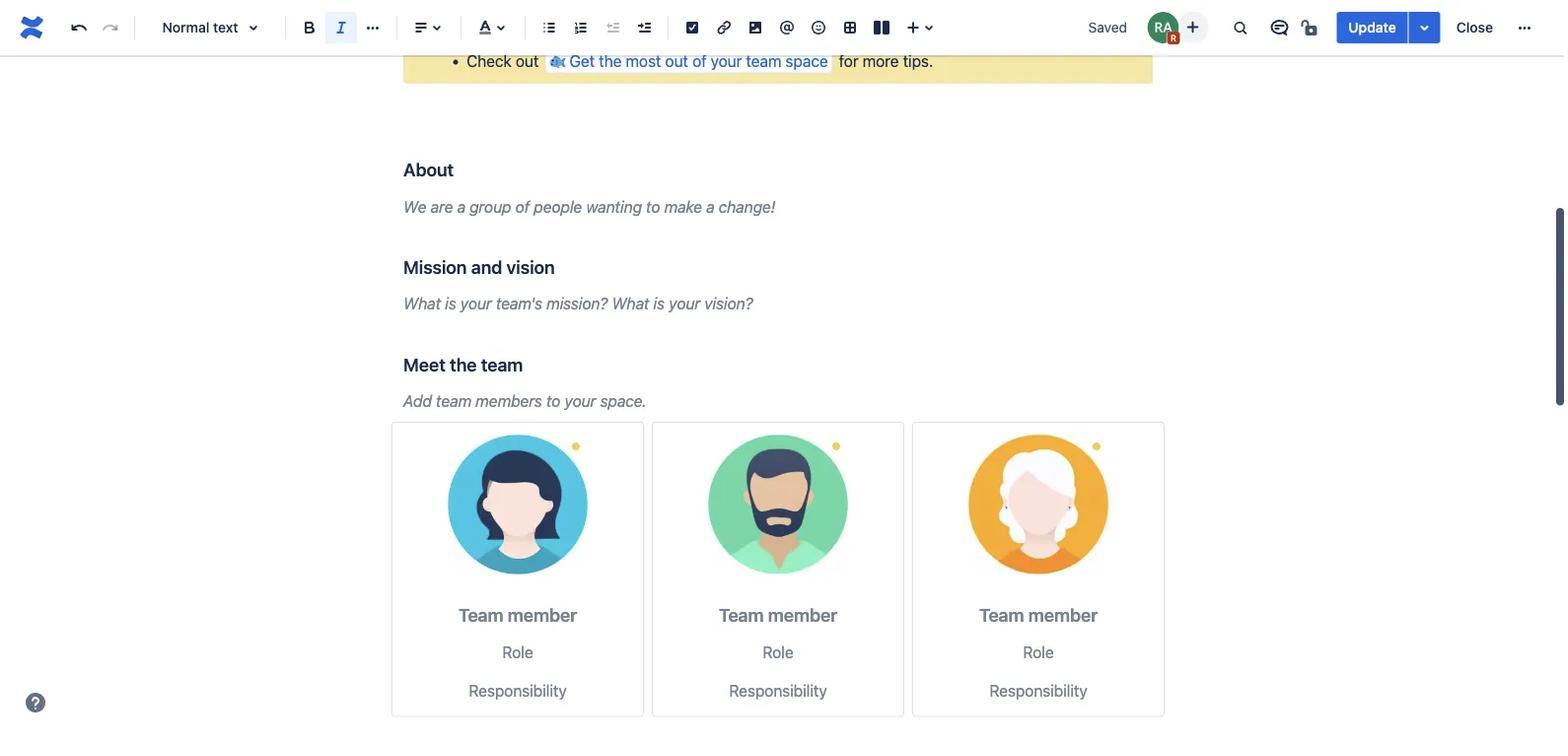 Task type: locate. For each thing, give the bounding box(es) containing it.
team right add
[[436, 392, 471, 411]]

update
[[1348, 19, 1396, 36]]

2 horizontal spatial team
[[746, 52, 781, 71]]

normal text button
[[143, 6, 277, 49]]

vision?
[[704, 295, 753, 313]]

confluence image
[[16, 12, 47, 43], [16, 12, 47, 43]]

2 is from the left
[[653, 295, 665, 313]]

responsibility
[[469, 682, 567, 700], [729, 682, 827, 700], [989, 682, 1087, 700]]

out right check
[[516, 52, 539, 71]]

1 team member from the left
[[458, 605, 577, 626]]

is down mission
[[445, 295, 456, 313]]

space.
[[600, 392, 647, 411]]

team up members
[[481, 354, 523, 375]]

out
[[516, 52, 539, 71], [665, 52, 688, 71]]

1 horizontal spatial member
[[768, 605, 837, 626]]

2 member from the left
[[768, 605, 837, 626]]

invite to edit image
[[1181, 15, 1204, 39]]

undo ⌘z image
[[67, 16, 91, 39]]

0 horizontal spatial out
[[516, 52, 539, 71]]

a
[[457, 197, 465, 216], [706, 197, 714, 216]]

2 what from the left
[[612, 295, 649, 313]]

0 horizontal spatial team
[[458, 605, 503, 626]]

more formatting image
[[361, 16, 385, 39]]

get
[[569, 52, 595, 71]]

team member
[[458, 605, 577, 626], [719, 605, 837, 626], [979, 605, 1098, 626]]

mention image
[[775, 16, 799, 39]]

1 horizontal spatial what
[[612, 295, 649, 313]]

to left make
[[646, 197, 660, 216]]

1 team from the left
[[458, 605, 503, 626]]

bullet list ⌘⇧8 image
[[537, 16, 561, 39]]

what down mission
[[403, 295, 441, 313]]

1 horizontal spatial team
[[719, 605, 764, 626]]

bold ⌘b image
[[298, 16, 321, 39]]

1 vertical spatial to
[[546, 392, 560, 411]]

mission?
[[546, 295, 608, 313]]

:fish: image
[[550, 52, 565, 68], [550, 52, 565, 68]]

editable content region
[[372, 0, 1184, 718]]

close
[[1456, 19, 1493, 36]]

your
[[711, 52, 742, 71], [460, 295, 492, 313], [669, 295, 700, 313], [565, 392, 596, 411]]

tips.
[[903, 52, 933, 71]]

of
[[692, 52, 707, 71], [515, 197, 530, 216]]

is left vision?
[[653, 295, 665, 313]]

of for group
[[515, 197, 530, 216]]

to right members
[[546, 392, 560, 411]]

the right meet
[[450, 354, 477, 375]]

action item image
[[680, 16, 704, 39]]

1 horizontal spatial a
[[706, 197, 714, 216]]

role
[[502, 643, 533, 662], [763, 643, 794, 662], [1023, 643, 1054, 662]]

0 horizontal spatial role
[[502, 643, 533, 662]]

of right group
[[515, 197, 530, 216]]

1 horizontal spatial team member
[[719, 605, 837, 626]]

is
[[445, 295, 456, 313], [653, 295, 665, 313]]

member
[[508, 605, 577, 626], [768, 605, 837, 626], [1028, 605, 1098, 626]]

3 team from the left
[[979, 605, 1024, 626]]

1 horizontal spatial to
[[646, 197, 660, 216]]

the for get
[[599, 52, 622, 71]]

2 horizontal spatial responsibility
[[989, 682, 1087, 700]]

what right mission?
[[612, 295, 649, 313]]

of down action item image
[[692, 52, 707, 71]]

to
[[646, 197, 660, 216], [546, 392, 560, 411]]

2 out from the left
[[665, 52, 688, 71]]

0 horizontal spatial what
[[403, 295, 441, 313]]

text
[[213, 19, 238, 36]]

1 horizontal spatial out
[[665, 52, 688, 71]]

check out
[[466, 52, 543, 71]]

what
[[403, 295, 441, 313], [612, 295, 649, 313]]

2 vertical spatial team
[[436, 392, 471, 411]]

help image
[[24, 691, 47, 715]]

1 horizontal spatial of
[[692, 52, 707, 71]]

normal text
[[162, 19, 238, 36]]

2 team from the left
[[719, 605, 764, 626]]

1 vertical spatial team
[[481, 354, 523, 375]]

ruby anderson image
[[1147, 12, 1179, 43]]

most
[[626, 52, 661, 71]]

2 horizontal spatial member
[[1028, 605, 1098, 626]]

get the most out of your team space
[[569, 52, 828, 71]]

team
[[458, 605, 503, 626], [719, 605, 764, 626], [979, 605, 1024, 626]]

the
[[599, 52, 622, 71], [450, 354, 477, 375]]

0 vertical spatial of
[[692, 52, 707, 71]]

more
[[863, 52, 899, 71]]

0 horizontal spatial responsibility
[[469, 682, 567, 700]]

your inside button
[[711, 52, 742, 71]]

no restrictions image
[[1299, 16, 1323, 39]]

members
[[476, 392, 542, 411]]

0 vertical spatial team
[[746, 52, 781, 71]]

group
[[470, 197, 511, 216]]

what is your team's mission? what is your vision?
[[403, 295, 753, 313]]

1 horizontal spatial is
[[653, 295, 665, 313]]

0 horizontal spatial member
[[508, 605, 577, 626]]

of inside button
[[692, 52, 707, 71]]

a right make
[[706, 197, 714, 216]]

close button
[[1444, 12, 1505, 43]]

1 vertical spatial of
[[515, 197, 530, 216]]

about
[[403, 159, 454, 180]]

2 horizontal spatial role
[[1023, 643, 1054, 662]]

0 vertical spatial the
[[599, 52, 622, 71]]

0 horizontal spatial of
[[515, 197, 530, 216]]

0 horizontal spatial team member
[[458, 605, 577, 626]]

out right most
[[665, 52, 688, 71]]

wanting
[[586, 197, 642, 216]]

1 horizontal spatial the
[[599, 52, 622, 71]]

redo ⌘⇧z image
[[99, 16, 122, 39]]

1 horizontal spatial role
[[763, 643, 794, 662]]

0 horizontal spatial is
[[445, 295, 456, 313]]

1 responsibility from the left
[[469, 682, 567, 700]]

change!
[[719, 197, 775, 216]]

team
[[746, 52, 781, 71], [481, 354, 523, 375], [436, 392, 471, 411]]

your down link image
[[711, 52, 742, 71]]

1 horizontal spatial responsibility
[[729, 682, 827, 700]]

for
[[839, 52, 859, 71]]

meet the team
[[403, 354, 523, 375]]

0 horizontal spatial a
[[457, 197, 465, 216]]

the inside button
[[599, 52, 622, 71]]

layouts image
[[870, 16, 893, 39]]

1 vertical spatial the
[[450, 354, 477, 375]]

1 what from the left
[[403, 295, 441, 313]]

for more tips.
[[835, 52, 933, 71]]

a right are
[[457, 197, 465, 216]]

the right the get
[[599, 52, 622, 71]]

0 horizontal spatial the
[[450, 354, 477, 375]]

2 horizontal spatial team
[[979, 605, 1024, 626]]

link image
[[712, 16, 736, 39]]

meet
[[403, 354, 445, 375]]

team down the add image, video, or file at the left of the page
[[746, 52, 781, 71]]

2 horizontal spatial team member
[[979, 605, 1098, 626]]



Task type: vqa. For each thing, say whether or not it's contained in the screenshot.
bar,
no



Task type: describe. For each thing, give the bounding box(es) containing it.
table image
[[838, 16, 862, 39]]

space
[[786, 52, 828, 71]]

2 responsibility from the left
[[729, 682, 827, 700]]

mission and vision
[[403, 257, 555, 278]]

your down the mission and vision
[[460, 295, 492, 313]]

people
[[534, 197, 582, 216]]

3 role from the left
[[1023, 643, 1054, 662]]

1 is from the left
[[445, 295, 456, 313]]

italic ⌘i image
[[329, 16, 353, 39]]

1 horizontal spatial team
[[481, 354, 523, 375]]

your left vision?
[[669, 295, 700, 313]]

check
[[466, 52, 512, 71]]

outdent ⇧tab image
[[601, 16, 624, 39]]

1 out from the left
[[516, 52, 539, 71]]

comment icon image
[[1268, 16, 1291, 39]]

add image, video, or file image
[[744, 16, 767, 39]]

indent tab image
[[632, 16, 656, 39]]

emoji image
[[807, 16, 830, 39]]

add team members to your space.
[[403, 392, 647, 411]]

vision
[[506, 257, 555, 278]]

0 horizontal spatial team
[[436, 392, 471, 411]]

and
[[471, 257, 502, 278]]

0 horizontal spatial to
[[546, 392, 560, 411]]

align left image
[[409, 16, 433, 39]]

get the most out of your team space button
[[545, 49, 833, 74]]

more image
[[1513, 16, 1536, 39]]

3 member from the left
[[1028, 605, 1098, 626]]

1 role from the left
[[502, 643, 533, 662]]

of for out
[[692, 52, 707, 71]]

3 responsibility from the left
[[989, 682, 1087, 700]]

team inside button
[[746, 52, 781, 71]]

we are a group of people wanting to make a change!
[[403, 197, 775, 216]]

add
[[403, 392, 432, 411]]

0 vertical spatial to
[[646, 197, 660, 216]]

saved
[[1088, 19, 1127, 36]]

2 a from the left
[[706, 197, 714, 216]]

numbered list ⌘⇧7 image
[[569, 16, 593, 39]]

your left space.
[[565, 392, 596, 411]]

2 team member from the left
[[719, 605, 837, 626]]

2 role from the left
[[763, 643, 794, 662]]

team's
[[496, 295, 542, 313]]

mission
[[403, 257, 467, 278]]

make
[[664, 197, 702, 216]]

we
[[403, 197, 427, 216]]

normal
[[162, 19, 209, 36]]

the for meet
[[450, 354, 477, 375]]

1 a from the left
[[457, 197, 465, 216]]

adjust update settings image
[[1413, 16, 1437, 39]]

3 team member from the left
[[979, 605, 1098, 626]]

out inside button
[[665, 52, 688, 71]]

update button
[[1337, 12, 1408, 43]]

are
[[431, 197, 453, 216]]

1 member from the left
[[508, 605, 577, 626]]

find and replace image
[[1228, 16, 1252, 39]]



